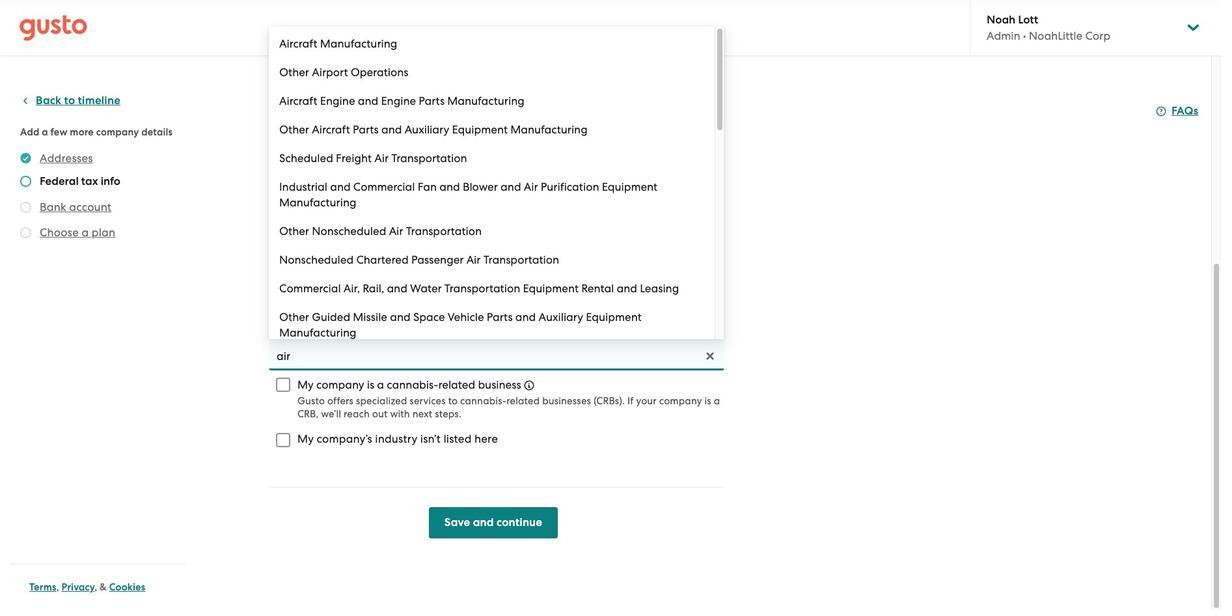 Task type: vqa. For each thing, say whether or not it's contained in the screenshot.
Gusto
yes



Task type: describe. For each thing, give the bounding box(es) containing it.
addresses button
[[40, 150, 93, 166]]

aircraft manufacturing button
[[269, 29, 715, 58]]

form 941 (most common) for companies that file federal taxes each quarter.
[[291, 206, 524, 238]]

2 vertical spatial form
[[354, 281, 377, 293]]

chartered
[[356, 253, 409, 266]]

form
[[369, 163, 393, 177]]

are
[[347, 311, 364, 325]]

companies inside form 941 (most common) for companies that file federal taxes each quarter.
[[308, 226, 358, 238]]

save and continue button
[[429, 507, 558, 539]]

you inside the what industry are you in? select the industry that most closely matches your company's primary business activity.
[[367, 311, 387, 325]]

other guided missile and space vehicle parts and auxiliary equipment manufacturing
[[279, 311, 642, 339]]

aircraft for aircraft engine and engine parts manufacturing
[[279, 94, 318, 107]]

bank
[[40, 201, 66, 214]]

common)
[[371, 206, 419, 220]]

gusto
[[298, 395, 325, 407]]

name inside this is the company name you used when you registered with the irs—make sure this matches your irs paperwork exactly to help prevent tax notices.
[[359, 87, 385, 99]]

2 vertical spatial this
[[400, 281, 416, 293]]

and inside 'button'
[[358, 94, 378, 107]]

vehicle
[[448, 311, 484, 324]]

that inside form 944 choose this option only if you see "form 944" on your irs paperwork or you were notified by the irs to file form 944 this year—this is for companies that file federal taxes once a year.
[[543, 281, 563, 293]]

that inside form 941 (most common) for companies that file federal taxes each quarter.
[[361, 226, 380, 238]]

files
[[456, 180, 474, 192]]

choose a plan
[[40, 226, 115, 239]]

the inside the what industry are you in? select the industry that most closely matches your company's primary business activity.
[[299, 327, 314, 339]]

scheduled freight air transportation button
[[269, 144, 715, 173]]

manufacturing inside 'button'
[[448, 94, 525, 107]]

help
[[382, 102, 402, 113]]

with inside gusto offers specialized services to cannabis-related businesses (crbs). if your company is a crb, we'll reach out with next steps.
[[390, 408, 410, 420]]

business inside the what industry are you in? select the industry that most closely matches your company's primary business activity.
[[591, 327, 630, 339]]

a inside gusto offers specialized services to cannabis-related businesses (crbs). if your company is a crb, we'll reach out with next steps.
[[714, 395, 720, 407]]

an inside what federal filing form did the irs assign to your company? this determines how often your company files federal taxes. see an example.
[[559, 180, 571, 192]]

companies inside form 944 choose this option only if you see "form 944" on your irs paperwork or you were notified by the irs to file form 944 this year—this is for companies that file federal taxes once a year.
[[491, 281, 541, 293]]

company's inside the what industry are you in? select the industry that most closely matches your company's primary business activity.
[[501, 327, 550, 339]]

equipment inside other guided missile and space vehicle parts and auxiliary equipment manufacturing
[[586, 311, 642, 324]]

and right the save
[[473, 516, 494, 529]]

paperwork inside this is the company name you used when you registered with the irs—make sure this matches your irs paperwork exactly to help prevent tax notices.
[[285, 102, 334, 113]]

how
[[341, 180, 361, 192]]

nonscheduled inside nonscheduled chartered passenger air transportation button
[[279, 253, 354, 266]]

scheduled
[[279, 152, 333, 165]]

used
[[406, 87, 428, 99]]

other airport operations button
[[269, 58, 715, 87]]

choose inside form 944 choose this option only if you see "form 944" on your irs paperwork or you were notified by the irs to file form 944 this year—this is for companies that file federal taxes once a year.
[[291, 268, 325, 280]]

nonscheduled chartered passenger air transportation button
[[269, 245, 715, 274]]

once
[[644, 281, 667, 293]]

0 horizontal spatial 944
[[320, 249, 339, 262]]

filing
[[340, 163, 366, 177]]

my for my company's industry isn't listed here
[[298, 432, 314, 445]]

circle check image
[[20, 150, 31, 166]]

manufacturing inside "button"
[[511, 123, 588, 136]]

were
[[638, 268, 661, 280]]

bank account
[[40, 201, 112, 214]]

the left legal
[[307, 72, 324, 85]]

notices.
[[458, 102, 492, 113]]

leasing
[[640, 282, 679, 295]]

the inside form 944 choose this option only if you see "form 944" on your irs paperwork or you were notified by the irs to file form 944 this year—this is for companies that file federal taxes once a year.
[[291, 281, 306, 293]]

commercial inside button
[[279, 282, 341, 295]]

you up help
[[387, 87, 404, 99]]

cookies
[[109, 581, 145, 593]]

on
[[500, 268, 512, 280]]

your inside gusto offers specialized services to cannabis-related businesses (crbs). if your company is a crb, we'll reach out with next steps.
[[637, 395, 657, 407]]

passenger
[[411, 253, 464, 266]]

quarter.
[[487, 226, 524, 238]]

aircraft for aircraft manufacturing
[[279, 37, 318, 50]]

federal inside form 941 (most common) for companies that file federal taxes each quarter.
[[399, 226, 433, 238]]

the down what's
[[298, 87, 312, 99]]

transportation inside button
[[445, 282, 520, 295]]

registered
[[476, 87, 521, 99]]

exactly
[[337, 102, 368, 113]]

federal up determines
[[300, 163, 337, 177]]

businesses
[[543, 395, 591, 407]]

other nonscheduled air transportation
[[279, 225, 482, 238]]

you right or
[[619, 268, 636, 280]]

0 vertical spatial industry
[[301, 311, 344, 325]]

back
[[36, 94, 61, 107]]

info
[[101, 175, 120, 188]]

944"
[[477, 268, 497, 280]]

manufacturing inside other guided missile and space vehicle parts and auxiliary equipment manufacturing
[[279, 326, 357, 339]]

terms link
[[29, 581, 56, 593]]

often
[[363, 180, 387, 192]]

air up "form
[[467, 253, 481, 266]]

to inside this is the company name you used when you registered with the irs—make sure this matches your irs paperwork exactly to help prevent tax notices.
[[371, 102, 380, 113]]

example. inside what federal filing form did the irs assign to your company? this determines how often your company files federal taxes. see an example.
[[573, 180, 616, 192]]

and down if
[[387, 282, 408, 295]]

this inside what federal filing form did the irs assign to your company? this determines how often your company files federal taxes. see an example.
[[269, 180, 286, 192]]

addresses
[[40, 152, 93, 165]]

or
[[607, 268, 617, 280]]

company inside this is the company name you used when you registered with the irs—make sure this matches your irs paperwork exactly to help prevent tax notices.
[[315, 87, 357, 99]]

for
[[475, 281, 488, 293]]

select
[[269, 327, 297, 339]]

company? inside what federal filing form did the irs assign to your company? this determines how often your company files federal taxes. see an example.
[[528, 163, 582, 177]]

equipment left rental
[[523, 282, 579, 295]]

the inside what federal filing form did the irs assign to your company? this determines how often your company files federal taxes. see an example.
[[415, 163, 432, 177]]

industrial
[[279, 180, 328, 193]]

paperwork inside form 944 choose this option only if you see "form 944" on your irs paperwork or you were notified by the irs to file form 944 this year—this is for companies that file federal taxes once a year.
[[554, 268, 604, 280]]

federal
[[40, 175, 79, 188]]

in?
[[389, 311, 405, 325]]

is inside gusto offers specialized services to cannabis-related businesses (crbs). if your company is a crb, we'll reach out with next steps.
[[705, 395, 712, 407]]

for
[[291, 226, 306, 238]]

space
[[413, 311, 445, 324]]

option
[[347, 268, 377, 280]]

operations
[[351, 66, 409, 79]]

home image
[[20, 15, 87, 41]]

2 , from the left
[[95, 581, 97, 593]]

out
[[372, 408, 388, 420]]

the up see an example.
[[545, 87, 560, 99]]

equipment inside industrial and commercial fan and blower and air purification equipment manufacturing
[[602, 180, 658, 193]]

parts inside 'button'
[[419, 94, 445, 107]]

matches inside this is the company name you used when you registered with the irs—make sure this matches your irs paperwork exactly to help prevent tax notices.
[[651, 87, 689, 99]]

back to timeline button
[[20, 93, 120, 109]]

air left did
[[375, 152, 389, 165]]

bank account button
[[40, 199, 112, 215]]

company up the offers
[[316, 378, 364, 391]]

and down filing
[[330, 180, 351, 193]]

other aircraft parts and auxiliary equipment manufacturing button
[[269, 115, 715, 144]]

0 horizontal spatial business
[[478, 378, 521, 391]]

year.
[[678, 281, 700, 293]]

your inside this is the company name you used when you registered with the irs—make sure this matches your irs paperwork exactly to help prevent tax notices.
[[691, 87, 711, 99]]

if
[[628, 395, 634, 407]]

manufacturing inside industrial and commercial fan and blower and air purification equipment manufacturing
[[279, 196, 357, 209]]

tax inside list
[[81, 175, 98, 188]]

that inside the what industry are you in? select the industry that most closely matches your company's primary business activity.
[[357, 327, 376, 339]]

blower
[[463, 180, 498, 193]]

&
[[100, 581, 107, 593]]

air,
[[344, 282, 360, 295]]

gusto offers specialized services to cannabis-related businesses (crbs). if your company is a crb, we'll reach out with next steps.
[[298, 395, 720, 420]]

faqs
[[1172, 104, 1199, 118]]

terms , privacy , & cookies
[[29, 581, 145, 593]]

irs right on
[[537, 268, 551, 280]]

taxes inside form 941 (most common) for companies that file federal taxes each quarter.
[[435, 226, 459, 238]]

here
[[475, 432, 498, 445]]

noah
[[987, 13, 1016, 27]]

0 horizontal spatial company's
[[317, 432, 372, 445]]

irs—make
[[562, 87, 609, 99]]

aircraft engine and engine parts manufacturing
[[279, 94, 525, 107]]

back to timeline
[[36, 94, 120, 107]]

aircraft engine and engine parts manufacturing button
[[269, 87, 715, 115]]

and left once
[[617, 282, 637, 295]]

and right fan
[[440, 180, 460, 193]]

1 , from the left
[[56, 581, 59, 593]]

account
[[69, 201, 112, 214]]

steps.
[[435, 408, 462, 420]]

guided
[[312, 311, 350, 324]]

purification
[[541, 180, 599, 193]]

check image for bank
[[20, 202, 31, 213]]

federal right "files"
[[476, 180, 508, 192]]

scheduled freight air transportation
[[279, 152, 467, 165]]

closely
[[403, 327, 434, 339]]

What industry are you in? field
[[269, 342, 725, 371]]

parts inside "button"
[[353, 123, 379, 136]]

you right if
[[410, 268, 427, 280]]

1 vertical spatial 944
[[380, 281, 397, 293]]



Task type: locate. For each thing, give the bounding box(es) containing it.
auxiliary inside other guided missile and space vehicle parts and auxiliary equipment manufacturing
[[539, 311, 583, 324]]

1 horizontal spatial an
[[559, 180, 571, 192]]

0 horizontal spatial an
[[514, 102, 526, 113]]

other for other guided missile and space vehicle parts and auxiliary equipment manufacturing
[[279, 311, 309, 324]]

1 vertical spatial with
[[390, 408, 410, 420]]

what inside what federal filing form did the irs assign to your company? this determines how often your company files federal taxes. see an example.
[[269, 163, 298, 177]]

what for what industry are you in?
[[269, 311, 298, 325]]

prevent
[[405, 102, 439, 113]]

2 other from the top
[[279, 123, 309, 136]]

air
[[375, 152, 389, 165], [524, 180, 538, 193], [389, 225, 403, 238], [467, 253, 481, 266]]

an down registered
[[514, 102, 526, 113]]

industry down guided in the left of the page
[[317, 327, 354, 339]]

1 vertical spatial industry
[[317, 327, 354, 339]]

form for form 941 (most common)
[[291, 206, 317, 220]]

0 vertical spatial my
[[298, 378, 314, 391]]

save
[[445, 516, 470, 529]]

cannabis- inside gusto offers specialized services to cannabis-related businesses (crbs). if your company is a crb, we'll reach out with next steps.
[[460, 395, 507, 407]]

2 horizontal spatial parts
[[487, 311, 513, 324]]

commercial down the form in the top left of the page
[[353, 180, 415, 193]]

industry
[[301, 311, 344, 325], [317, 327, 354, 339], [375, 432, 418, 445]]

this is the company name you used when you registered with the irs—make sure this matches your irs paperwork exactly to help prevent tax notices.
[[269, 87, 711, 113]]

federal up 'nonscheduled chartered passenger air transportation'
[[399, 226, 433, 238]]

equipment down rental
[[586, 311, 642, 324]]

company
[[315, 87, 357, 99], [96, 126, 139, 138], [412, 180, 454, 192], [316, 378, 364, 391], [659, 395, 702, 407]]

4 other from the top
[[279, 311, 309, 324]]

see an example. button for what's the legal name of your company?
[[495, 100, 571, 115]]

what up industrial
[[269, 163, 298, 177]]

nonscheduled down (most
[[312, 225, 386, 238]]

2 my from the top
[[298, 432, 314, 445]]

1 vertical spatial what
[[269, 311, 298, 325]]

your
[[400, 72, 423, 85], [691, 87, 711, 99], [502, 163, 525, 177], [389, 180, 409, 192], [514, 268, 535, 280], [478, 327, 499, 339], [637, 395, 657, 407]]

see down registered
[[495, 102, 512, 113]]

and
[[358, 94, 378, 107], [382, 123, 402, 136], [330, 180, 351, 193], [440, 180, 460, 193], [501, 180, 521, 193], [387, 282, 408, 295], [617, 282, 637, 295], [390, 311, 411, 324], [516, 311, 536, 324], [473, 516, 494, 529]]

1 vertical spatial parts
[[353, 123, 379, 136]]

what federal filing form did the irs assign to your company? this determines how often your company files federal taxes. see an example.
[[269, 163, 616, 192]]

taxes inside form 944 choose this option only if you see "form 944" on your irs paperwork or you were notified by the irs to file form 944 this year—this is for companies that file federal taxes once a year.
[[617, 281, 642, 293]]

what industry are you in? select the industry that most closely matches your company's primary business activity.
[[269, 311, 669, 339]]

manufacturing down determines
[[279, 196, 357, 209]]

primary
[[553, 327, 589, 339]]

0 vertical spatial aircraft
[[279, 37, 318, 50]]

companies down the 941
[[308, 226, 358, 238]]

offers
[[327, 395, 354, 407]]

manufacturing down other airport operations button
[[448, 94, 525, 107]]

944 down the 941
[[320, 249, 339, 262]]

most
[[378, 327, 401, 339]]

1 vertical spatial see an example. button
[[539, 178, 616, 194]]

this
[[633, 87, 648, 99], [328, 268, 344, 280], [400, 281, 416, 293]]

to left help
[[371, 102, 380, 113]]

with
[[523, 87, 543, 99], [390, 408, 410, 420]]

0 vertical spatial an
[[514, 102, 526, 113]]

What's the legal name of your company? text field
[[269, 120, 725, 149]]

form down option
[[354, 281, 377, 293]]

to inside back to timeline button
[[64, 94, 75, 107]]

commercial up guided in the left of the page
[[279, 282, 341, 295]]

0 vertical spatial see
[[495, 102, 512, 113]]

air down common)
[[389, 225, 403, 238]]

company left "files"
[[412, 180, 454, 192]]

what's the legal name of your company?
[[269, 72, 480, 85]]

plan
[[92, 226, 115, 239]]

an inside popup button
[[514, 102, 526, 113]]

company right if
[[659, 395, 702, 407]]

your inside form 944 choose this option only if you see "form 944" on your irs paperwork or you were notified by the irs to file form 944 this year—this is for companies that file federal taxes once a year.
[[514, 268, 535, 280]]

0 vertical spatial auxiliary
[[405, 123, 449, 136]]

aircraft down exactly
[[312, 123, 350, 136]]

1 vertical spatial commercial
[[279, 282, 341, 295]]

aircraft inside 'button'
[[279, 94, 318, 107]]

other inside button
[[279, 66, 309, 79]]

check image
[[20, 176, 31, 187]]

form up for
[[291, 206, 317, 220]]

irs up guided in the left of the page
[[309, 281, 323, 293]]

federal down or
[[582, 281, 615, 293]]

transportation inside button
[[484, 253, 559, 266]]

transportation down 944"
[[445, 282, 520, 295]]

2 check image from the top
[[20, 227, 31, 238]]

aircraft inside button
[[279, 37, 318, 50]]

see inside what federal filing form did the irs assign to your company? this determines how often your company files federal taxes. see an example.
[[539, 180, 556, 192]]

, left &
[[95, 581, 97, 593]]

file down common)
[[383, 226, 397, 238]]

commercial inside industrial and commercial fan and blower and air purification equipment manufacturing
[[353, 180, 415, 193]]

1 vertical spatial form
[[291, 249, 317, 262]]

0 vertical spatial company?
[[426, 72, 480, 85]]

cannabis-
[[387, 378, 439, 391], [460, 395, 507, 407]]

2 horizontal spatial this
[[633, 87, 648, 99]]

1 horizontal spatial with
[[523, 87, 543, 99]]

auxiliary
[[405, 123, 449, 136], [539, 311, 583, 324]]

that down missile
[[357, 327, 376, 339]]

name left the of
[[355, 72, 384, 85]]

form inside form 941 (most common) for companies that file federal taxes each quarter.
[[291, 206, 317, 220]]

0 vertical spatial example.
[[529, 102, 571, 113]]

nonscheduled inside other nonscheduled air transportation button
[[312, 225, 386, 238]]

few
[[51, 126, 67, 138]]

aircraft
[[279, 37, 318, 50], [279, 94, 318, 107], [312, 123, 350, 136]]

company inside gusto offers specialized services to cannabis-related businesses (crbs). if your company is a crb, we'll reach out with next steps.
[[659, 395, 702, 407]]

you up most
[[367, 311, 387, 325]]

company? up purification
[[528, 163, 582, 177]]

2 this from the top
[[269, 180, 286, 192]]

1 vertical spatial business
[[478, 378, 521, 391]]

0 horizontal spatial parts
[[353, 123, 379, 136]]

tax
[[441, 102, 456, 113], [81, 175, 98, 188]]

1 horizontal spatial engine
[[381, 94, 416, 107]]

companies down on
[[491, 281, 541, 293]]

related left businesses
[[507, 395, 540, 407]]

see an example. button for what federal filing form did the irs assign to your company?
[[539, 178, 616, 194]]

matches right sure at the right of the page
[[651, 87, 689, 99]]

cookies button
[[109, 580, 145, 595]]

0 horizontal spatial matches
[[437, 327, 476, 339]]

company's down 'reach'
[[317, 432, 372, 445]]

add
[[20, 126, 39, 138]]

parts down commercial air, rail, and water transportation equipment rental and leasing button
[[487, 311, 513, 324]]

auxiliary inside other aircraft parts and auxiliary equipment manufacturing "button"
[[405, 123, 449, 136]]

1 horizontal spatial matches
[[651, 87, 689, 99]]

1 check image from the top
[[20, 202, 31, 213]]

2 engine from the left
[[381, 94, 416, 107]]

0 vertical spatial what
[[269, 163, 298, 177]]

related up "steps."
[[439, 378, 475, 391]]

1 vertical spatial taxes
[[617, 281, 642, 293]]

when
[[430, 87, 455, 99]]

missile
[[353, 311, 387, 324]]

noah lott admin • noahlittle corp
[[987, 13, 1111, 42]]

noahlittle
[[1029, 29, 1083, 42]]

company right more
[[96, 126, 139, 138]]

other up select
[[279, 311, 309, 324]]

2 what from the top
[[269, 311, 298, 325]]

1 horizontal spatial 944
[[380, 281, 397, 293]]

equipment down the notices.
[[452, 123, 508, 136]]

freight
[[336, 152, 372, 165]]

equipment right purification
[[602, 180, 658, 193]]

0 horizontal spatial company?
[[426, 72, 480, 85]]

941
[[320, 206, 336, 220]]

1 vertical spatial check image
[[20, 227, 31, 238]]

0 horizontal spatial companies
[[308, 226, 358, 238]]

0 horizontal spatial paperwork
[[285, 102, 334, 113]]

1 engine from the left
[[320, 94, 355, 107]]

continue
[[497, 516, 542, 529]]

1 vertical spatial choose
[[291, 268, 325, 280]]

1 horizontal spatial taxes
[[617, 281, 642, 293]]

1 horizontal spatial related
[[507, 395, 540, 407]]

1 horizontal spatial commercial
[[353, 180, 415, 193]]

1 vertical spatial nonscheduled
[[279, 253, 354, 266]]

1 vertical spatial paperwork
[[554, 268, 604, 280]]

to inside what federal filing form did the irs assign to your company? this determines how often your company files federal taxes. see an example.
[[489, 163, 499, 177]]

an
[[514, 102, 526, 113], [559, 180, 571, 192]]

other inside other guided missile and space vehicle parts and auxiliary equipment manufacturing
[[279, 311, 309, 324]]

matches down vehicle
[[437, 327, 476, 339]]

0 vertical spatial form
[[291, 206, 317, 220]]

0 vertical spatial parts
[[419, 94, 445, 107]]

1 horizontal spatial choose
[[291, 268, 325, 280]]

other up scheduled
[[279, 123, 309, 136]]

the
[[307, 72, 324, 85], [298, 87, 312, 99], [545, 87, 560, 99], [415, 163, 432, 177], [291, 281, 306, 293], [299, 327, 314, 339]]

0 horizontal spatial see
[[495, 102, 512, 113]]

0 horizontal spatial this
[[328, 268, 344, 280]]

this inside this is the company name you used when you registered with the irs—make sure this matches your irs paperwork exactly to help prevent tax notices.
[[269, 87, 286, 99]]

manufacturing up other airport operations on the left of the page
[[320, 37, 397, 50]]

1 horizontal spatial paperwork
[[554, 268, 604, 280]]

1 vertical spatial auxiliary
[[539, 311, 583, 324]]

0 vertical spatial with
[[523, 87, 543, 99]]

industry down out
[[375, 432, 418, 445]]

file left rental
[[565, 281, 579, 293]]

choose inside button
[[40, 226, 79, 239]]

your inside the what industry are you in? select the industry that most closely matches your company's primary business activity.
[[478, 327, 499, 339]]

federal tax info
[[40, 175, 120, 188]]

2 vertical spatial aircraft
[[312, 123, 350, 136]]

name
[[355, 72, 384, 85], [359, 87, 385, 99]]

auxiliary up primary
[[539, 311, 583, 324]]

admin
[[987, 29, 1021, 42]]

my up gusto at the bottom left of page
[[298, 378, 314, 391]]

1 vertical spatial example.
[[573, 180, 616, 192]]

1 vertical spatial company's
[[317, 432, 372, 445]]

next
[[413, 408, 433, 420]]

sure
[[612, 87, 630, 99]]

suggestions list box
[[269, 27, 715, 610]]

form 944 choose this option only if you see "form 944" on your irs paperwork or you were notified by the irs to file form 944 this year—this is for companies that file federal taxes once a year.
[[291, 249, 713, 293]]

1 vertical spatial aircraft
[[279, 94, 318, 107]]

check image for choose
[[20, 227, 31, 238]]

of
[[387, 72, 398, 85]]

parts up the other aircraft parts and auxiliary equipment manufacturing
[[419, 94, 445, 107]]

corp
[[1086, 29, 1111, 42]]

business up gusto offers specialized services to cannabis-related businesses (crbs). if your company is a crb, we'll reach out with next steps. on the bottom of page
[[478, 378, 521, 391]]

paperwork down what's
[[285, 102, 334, 113]]

see right taxes.
[[539, 180, 556, 192]]

0 vertical spatial matches
[[651, 87, 689, 99]]

other inside "button"
[[279, 123, 309, 136]]

and down commercial air, rail, and water transportation equipment rental and leasing button
[[516, 311, 536, 324]]

determines
[[289, 180, 339, 192]]

what up select
[[269, 311, 298, 325]]

to
[[64, 94, 75, 107], [371, 102, 380, 113], [489, 163, 499, 177], [325, 281, 335, 293], [448, 395, 458, 407]]

1 horizontal spatial auxiliary
[[539, 311, 583, 324]]

0 horizontal spatial file
[[337, 281, 351, 293]]

1 what from the top
[[269, 163, 298, 177]]

0 vertical spatial cannabis-
[[387, 378, 439, 391]]

if
[[401, 268, 407, 280]]

0 vertical spatial paperwork
[[285, 102, 334, 113]]

crb,
[[298, 408, 319, 420]]

specialized
[[356, 395, 407, 407]]

and up most
[[390, 311, 411, 324]]

and inside "button"
[[382, 123, 402, 136]]

lott
[[1019, 13, 1039, 27]]

tax inside this is the company name you used when you registered with the irs—make sure this matches your irs paperwork exactly to help prevent tax notices.
[[441, 102, 456, 113]]

1 vertical spatial my
[[298, 432, 314, 445]]

privacy
[[62, 581, 95, 593]]

this inside this is the company name you used when you registered with the irs—make sure this matches your irs paperwork exactly to help prevent tax notices.
[[633, 87, 648, 99]]

to right back
[[64, 94, 75, 107]]

1 this from the top
[[269, 87, 286, 99]]

0 horizontal spatial related
[[439, 378, 475, 391]]

0 horizontal spatial choose
[[40, 226, 79, 239]]

other for other airport operations
[[279, 66, 309, 79]]

what for what federal filing form did the irs assign to your company?
[[269, 163, 298, 177]]

my for my company is a cannabis-related business
[[298, 378, 314, 391]]

1 horizontal spatial business
[[591, 327, 630, 339]]

paperwork
[[285, 102, 334, 113], [554, 268, 604, 280]]

we'll
[[321, 408, 341, 420]]

company down legal
[[315, 87, 357, 99]]

other for other nonscheduled air transportation
[[279, 225, 309, 238]]

2 vertical spatial industry
[[375, 432, 418, 445]]

air inside industrial and commercial fan and blower and air purification equipment manufacturing
[[524, 180, 538, 193]]

privacy link
[[62, 581, 95, 593]]

other down industrial
[[279, 225, 309, 238]]

company's up what industry are you in? field
[[501, 327, 550, 339]]

0 vertical spatial name
[[355, 72, 384, 85]]

0 vertical spatial tax
[[441, 102, 456, 113]]

1 vertical spatial companies
[[491, 281, 541, 293]]

this up air,
[[328, 268, 344, 280]]

1 horizontal spatial parts
[[419, 94, 445, 107]]

to left air,
[[325, 281, 335, 293]]

other airport operations
[[279, 66, 409, 79]]

notified
[[663, 268, 699, 280]]

0 vertical spatial taxes
[[435, 226, 459, 238]]

with inside this is the company name you used when you registered with the irs—make sure this matches your irs paperwork exactly to help prevent tax notices.
[[523, 87, 543, 99]]

legal
[[326, 72, 352, 85]]

other for other aircraft parts and auxiliary equipment manufacturing
[[279, 123, 309, 136]]

irs inside what federal filing form did the irs assign to your company? this determines how often your company files federal taxes. see an example.
[[435, 163, 451, 177]]

1 horizontal spatial example.
[[573, 180, 616, 192]]

1 vertical spatial that
[[543, 281, 563, 293]]

2 horizontal spatial file
[[565, 281, 579, 293]]

the up select
[[291, 281, 306, 293]]

1 horizontal spatial see
[[539, 180, 556, 192]]

1 vertical spatial name
[[359, 87, 385, 99]]

is inside form 944 choose this option only if you see "form 944" on your irs paperwork or you were notified by the irs to file form 944 this year—this is for companies that file federal taxes once a year.
[[466, 281, 473, 293]]

and down help
[[382, 123, 402, 136]]

tax left the info
[[81, 175, 98, 188]]

my
[[298, 378, 314, 391], [298, 432, 314, 445]]

to up "steps."
[[448, 395, 458, 407]]

0 horizontal spatial ,
[[56, 581, 59, 593]]

transportation
[[391, 152, 467, 165], [406, 225, 482, 238], [484, 253, 559, 266], [445, 282, 520, 295]]

that down (most
[[361, 226, 380, 238]]

airport
[[312, 66, 348, 79]]

aircraft inside "button"
[[312, 123, 350, 136]]

None radio
[[269, 206, 285, 221], [269, 248, 285, 264], [269, 206, 285, 221], [269, 248, 285, 264]]

My company's industry isn't listed here checkbox
[[269, 426, 298, 455]]

irs inside this is the company name you used when you registered with the irs—make sure this matches your irs paperwork exactly to help prevent tax notices.
[[269, 102, 283, 113]]

aircraft manufacturing
[[279, 37, 397, 50]]

1 vertical spatial cannabis-
[[460, 395, 507, 407]]

(most
[[339, 206, 368, 220]]

a inside button
[[82, 226, 89, 239]]

choose a plan button
[[40, 225, 115, 240]]

check image
[[20, 202, 31, 213], [20, 227, 31, 238]]

1 vertical spatial related
[[507, 395, 540, 407]]

engine
[[320, 94, 355, 107], [381, 94, 416, 107]]

file down option
[[337, 281, 351, 293]]

file inside form 941 (most common) for companies that file federal taxes each quarter.
[[383, 226, 397, 238]]

see an example. button down registered
[[495, 100, 571, 115]]

transportation up fan
[[391, 152, 467, 165]]

equipment inside "button"
[[452, 123, 508, 136]]

0 vertical spatial see an example. button
[[495, 100, 571, 115]]

federal
[[300, 163, 337, 177], [476, 180, 508, 192], [399, 226, 433, 238], [582, 281, 615, 293]]

0 horizontal spatial example.
[[529, 102, 571, 113]]

matches inside the what industry are you in? select the industry that most closely matches your company's primary business activity.
[[437, 327, 476, 339]]

federal inside form 944 choose this option only if you see "form 944" on your irs paperwork or you were notified by the irs to file form 944 this year—this is for companies that file federal taxes once a year.
[[582, 281, 615, 293]]

0 vertical spatial nonscheduled
[[312, 225, 386, 238]]

reach
[[344, 408, 370, 420]]

taxes left each at the top
[[435, 226, 459, 238]]

and down what's the legal name of your company?
[[358, 94, 378, 107]]

1 horizontal spatial company's
[[501, 327, 550, 339]]

this right sure at the right of the page
[[633, 87, 648, 99]]

form for form 944
[[291, 249, 317, 262]]

1 vertical spatial tax
[[81, 175, 98, 188]]

None checkbox
[[269, 371, 298, 399]]

to inside gusto offers specialized services to cannabis-related businesses (crbs). if your company is a crb, we'll reach out with next steps.
[[448, 395, 458, 407]]

•
[[1023, 29, 1027, 42]]

1 horizontal spatial cannabis-
[[460, 395, 507, 407]]

other guided missile and space vehicle parts and auxiliary equipment manufacturing button
[[269, 303, 715, 347]]

1 vertical spatial matches
[[437, 327, 476, 339]]

to up blower
[[489, 163, 499, 177]]

tax down "when"
[[441, 102, 456, 113]]

irs down what's
[[269, 102, 283, 113]]

related
[[439, 378, 475, 391], [507, 395, 540, 407]]

3 other from the top
[[279, 225, 309, 238]]

2 vertical spatial parts
[[487, 311, 513, 324]]

related inside gusto offers specialized services to cannabis-related businesses (crbs). if your company is a crb, we'll reach out with next steps.
[[507, 395, 540, 407]]

services
[[410, 395, 446, 407]]

each
[[462, 226, 485, 238]]

my company's industry isn't listed here
[[298, 432, 498, 445]]

1 vertical spatial see
[[539, 180, 556, 192]]

0 vertical spatial this
[[269, 87, 286, 99]]

0 vertical spatial companies
[[308, 226, 358, 238]]

aircraft down what's
[[279, 94, 318, 107]]

choose
[[40, 226, 79, 239], [291, 268, 325, 280]]

form down for
[[291, 249, 317, 262]]

transportation up "passenger"
[[406, 225, 482, 238]]

a inside form 944 choose this option only if you see "form 944" on your irs paperwork or you were notified by the irs to file form 944 this year—this is for companies that file federal taxes once a year.
[[669, 281, 675, 293]]

parts inside other guided missile and space vehicle parts and auxiliary equipment manufacturing
[[487, 311, 513, 324]]

transportation up on
[[484, 253, 559, 266]]

federal tax info list
[[20, 150, 180, 243]]

example. inside popup button
[[529, 102, 571, 113]]

isn't
[[421, 432, 441, 445]]

an right taxes.
[[559, 180, 571, 192]]

irs up fan
[[435, 163, 451, 177]]

1 horizontal spatial company?
[[528, 163, 582, 177]]

engine down legal
[[320, 94, 355, 107]]

industrial and commercial fan and blower and air purification equipment manufacturing
[[279, 180, 658, 209]]

add a few more company details
[[20, 126, 173, 138]]

this left determines
[[269, 180, 286, 192]]

assign
[[453, 163, 486, 177]]

0 vertical spatial that
[[361, 226, 380, 238]]

0 horizontal spatial tax
[[81, 175, 98, 188]]

is inside this is the company name you used when you registered with the irs—make sure this matches your irs paperwork exactly to help prevent tax notices.
[[289, 87, 295, 99]]

1 vertical spatial an
[[559, 180, 571, 192]]

company inside what federal filing form did the irs assign to your company? this determines how often your company files federal taxes. see an example.
[[412, 180, 454, 192]]

0 vertical spatial company's
[[501, 327, 550, 339]]

what inside the what industry are you in? select the industry that most closely matches your company's primary business activity.
[[269, 311, 298, 325]]

and right blower
[[501, 180, 521, 193]]

1 my from the top
[[298, 378, 314, 391]]

, left the privacy link
[[56, 581, 59, 593]]

0 horizontal spatial with
[[390, 408, 410, 420]]

to inside form 944 choose this option only if you see "form 944" on your irs paperwork or you were notified by the irs to file form 944 this year—this is for companies that file federal taxes once a year.
[[325, 281, 335, 293]]

0 vertical spatial this
[[633, 87, 648, 99]]

other inside button
[[279, 225, 309, 238]]

1 horizontal spatial ,
[[95, 581, 97, 593]]

1 other from the top
[[279, 66, 309, 79]]

0 vertical spatial 944
[[320, 249, 339, 262]]

choose down bank at the left of page
[[40, 226, 79, 239]]

0 vertical spatial choose
[[40, 226, 79, 239]]

industry left the are
[[301, 311, 344, 325]]

manufacturing down see an example.
[[511, 123, 588, 136]]

did
[[396, 163, 413, 177]]

you up the notices.
[[457, 87, 474, 99]]

paperwork up rental
[[554, 268, 604, 280]]

my down crb,
[[298, 432, 314, 445]]

other left airport
[[279, 66, 309, 79]]

1 vertical spatial this
[[269, 180, 286, 192]]

what's
[[269, 72, 304, 85]]



